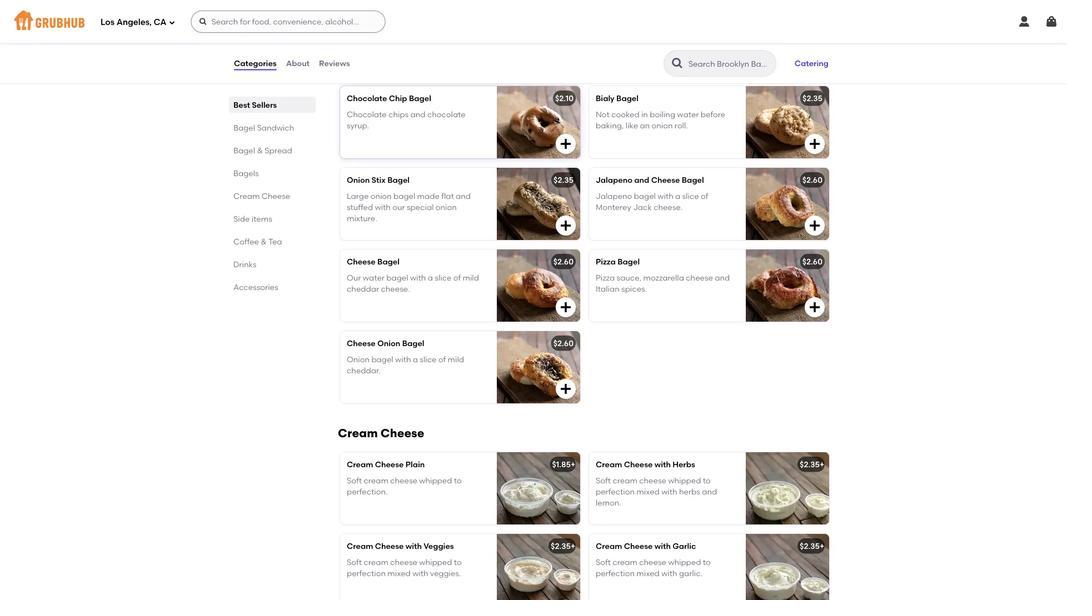 Task type: locate. For each thing, give the bounding box(es) containing it.
blueberry for blueberry flavored and blueberry fruit.
[[347, 28, 383, 37]]

1 vertical spatial onion
[[371, 191, 392, 201]]

svg image inside the 'main navigation' navigation
[[199, 17, 208, 26]]

bialy bagel image
[[746, 86, 830, 159]]

mixed for veggies.
[[388, 569, 411, 578]]

cream up the lemon.
[[596, 460, 622, 470]]

cream up the perfection.
[[364, 476, 389, 485]]

spices.
[[622, 284, 647, 294]]

whipped inside the soft cream cheese whipped to perfection mixed with herbs and lemon.
[[668, 476, 701, 485]]

to inside the soft cream cheese whipped to perfection mixed with herbs and lemon.
[[703, 476, 711, 485]]

water inside our water bagel with a slice of mild cheddar cheese.
[[363, 273, 385, 282]]

perfection for soft cream cheese whipped to perfection mixed with herbs and lemon.
[[596, 487, 635, 497]]

$2.35 for cream cheese with garlic
[[800, 542, 820, 551]]

$2.60
[[803, 176, 823, 185], [554, 257, 574, 267], [803, 257, 823, 267], [554, 339, 574, 348]]

0 horizontal spatial onion
[[371, 191, 392, 201]]

mixed down cream cheese with garlic
[[637, 569, 660, 578]]

svg image
[[1018, 15, 1031, 28], [1045, 15, 1059, 28], [169, 19, 175, 26], [808, 56, 822, 69], [559, 137, 573, 151], [559, 219, 573, 233], [559, 301, 573, 314]]

apples.
[[620, 39, 647, 49]]

and inside the soft cream cheese whipped to perfection mixed with herbs and lemon.
[[702, 487, 717, 497]]

0 vertical spatial &
[[257, 146, 263, 155]]

soft for soft cream cheese whipped to perfection mixed with garlic.
[[596, 558, 611, 567]]

cheese. right 'cheddar'
[[381, 284, 410, 294]]

0 vertical spatial blueberry
[[347, 12, 384, 22]]

chocolate inside chocolate chips and chocolate syrup.
[[347, 110, 387, 119]]

a
[[676, 191, 681, 201], [428, 273, 433, 282], [413, 355, 418, 364]]

to inside soft cream cheese whipped to perfection.
[[454, 476, 462, 485]]

bagel & spread
[[234, 146, 292, 155]]

mixed
[[637, 487, 660, 497], [388, 569, 411, 578], [637, 569, 660, 578]]

a inside onion bagel with a slice of mild cheddar.
[[413, 355, 418, 364]]

cream cheese with herbs
[[596, 460, 695, 470]]

pizza bagel image
[[746, 250, 830, 322]]

slice
[[683, 191, 699, 201], [435, 273, 452, 282], [420, 355, 437, 364]]

cream down bagels
[[234, 191, 260, 201]]

blueberry
[[434, 28, 471, 37]]

whipped for cream cheese with herbs
[[668, 476, 701, 485]]

bagel down cheese bagel
[[387, 273, 408, 282]]

bagel up bagels
[[234, 146, 255, 155]]

& left tea
[[261, 237, 267, 246]]

cranberry apple bagel image
[[746, 5, 830, 77]]

0 vertical spatial jalapeno
[[596, 176, 633, 185]]

1 vertical spatial water
[[363, 273, 385, 282]]

with inside made with dried cranberries and sliced apples.
[[620, 28, 635, 37]]

los
[[101, 17, 115, 27]]

0 vertical spatial water
[[677, 110, 699, 119]]

2 jalapeno from the top
[[596, 191, 632, 201]]

cream for soft cream cheese whipped to perfection.
[[364, 476, 389, 485]]

cream inside soft cream cheese whipped to perfection mixed with garlic.
[[613, 558, 638, 567]]

2 vertical spatial slice
[[420, 355, 437, 364]]

perfection inside the soft cream cheese whipped to perfection mixed with herbs and lemon.
[[596, 487, 635, 497]]

1 vertical spatial slice
[[435, 273, 452, 282]]

1 vertical spatial cream cheese
[[338, 427, 424, 441]]

mixed inside the soft cream cheese whipped to perfection mixed with herbs and lemon.
[[637, 487, 660, 497]]

cheese
[[686, 273, 713, 282], [390, 476, 417, 485], [639, 476, 667, 485], [390, 558, 417, 567], [639, 558, 667, 567]]

2 vertical spatial a
[[413, 355, 418, 364]]

chocolate for chocolate chip bagel
[[347, 94, 387, 103]]

bagel inside jalapeno bagel with a slice of monterey jack cheese.
[[634, 191, 656, 201]]

veggies.
[[430, 569, 461, 578]]

coffee
[[234, 237, 259, 246]]

mixed down cream cheese with veggies
[[388, 569, 411, 578]]

1 vertical spatial chocolate
[[347, 110, 387, 119]]

cheese inside the soft cream cheese whipped to perfection mixed with herbs and lemon.
[[639, 476, 667, 485]]

onion for stix
[[347, 176, 370, 185]]

soft down cream cheese with veggies
[[347, 558, 362, 567]]

bagel inside our water bagel with a slice of mild cheddar cheese.
[[387, 273, 408, 282]]

onion stix bagel
[[347, 176, 410, 185]]

to inside soft cream cheese whipped to perfection mixed with garlic.
[[703, 558, 711, 567]]

dried
[[637, 28, 657, 37]]

sliced
[[596, 39, 618, 49]]

cream cheese plain
[[347, 460, 425, 470]]

soft down cream cheese with garlic
[[596, 558, 611, 567]]

cream for cream cheese plain
[[347, 460, 373, 470]]

cheese inside soft cream cheese whipped to perfection mixed with veggies.
[[390, 558, 417, 567]]

1 vertical spatial of
[[454, 273, 461, 282]]

of inside our water bagel with a slice of mild cheddar cheese.
[[454, 273, 461, 282]]

1 vertical spatial jalapeno
[[596, 191, 632, 201]]

bagel up our
[[394, 191, 415, 201]]

to
[[454, 476, 462, 485], [703, 476, 711, 485], [454, 558, 462, 567], [703, 558, 711, 567]]

$2.35 +
[[800, 460, 825, 470], [551, 542, 576, 551], [800, 542, 825, 551]]

onion down boiling
[[652, 121, 673, 130]]

bagel down cheese onion bagel
[[372, 355, 393, 364]]

not
[[596, 110, 610, 119]]

whipped for cream cheese with veggies
[[419, 558, 452, 567]]

cream cheese with garlic image
[[746, 534, 830, 600]]

soft inside the soft cream cheese whipped to perfection mixed with herbs and lemon.
[[596, 476, 611, 485]]

0 horizontal spatial cream cheese
[[234, 191, 290, 201]]

onion
[[652, 121, 673, 130], [371, 191, 392, 201], [436, 203, 457, 212]]

mixture.
[[347, 214, 377, 223]]

1 horizontal spatial water
[[677, 110, 699, 119]]

& inside tab
[[261, 237, 267, 246]]

with inside onion bagel with a slice of mild cheddar.
[[395, 355, 411, 364]]

whipped for cream cheese with garlic
[[668, 558, 701, 567]]

perfection inside soft cream cheese whipped to perfection mixed with garlic.
[[596, 569, 635, 578]]

stuffed
[[347, 203, 373, 212]]

blueberry bagel image
[[497, 5, 580, 77]]

bagel
[[385, 12, 408, 22], [409, 94, 431, 103], [617, 94, 639, 103], [234, 123, 255, 132], [234, 146, 255, 155], [388, 176, 410, 185], [682, 176, 704, 185], [378, 257, 400, 267], [618, 257, 640, 267], [402, 339, 424, 348]]

2 horizontal spatial onion
[[652, 121, 673, 130]]

soft up the lemon.
[[596, 476, 611, 485]]

cream cheese tab
[[234, 190, 311, 202]]

$2.35
[[803, 94, 823, 103], [554, 176, 574, 185], [800, 460, 820, 470], [551, 542, 571, 551], [800, 542, 820, 551]]

soft
[[347, 476, 362, 485], [596, 476, 611, 485], [347, 558, 362, 567], [596, 558, 611, 567]]

0 vertical spatial onion
[[652, 121, 673, 130]]

cream inside soft cream cheese whipped to perfection mixed with veggies.
[[364, 558, 389, 567]]

cream cheese up the cream cheese plain
[[338, 427, 424, 441]]

with
[[620, 28, 635, 37], [658, 191, 674, 201], [375, 203, 391, 212], [410, 273, 426, 282], [395, 355, 411, 364], [655, 460, 671, 470], [662, 487, 677, 497], [406, 542, 422, 551], [655, 542, 671, 551], [413, 569, 428, 578], [662, 569, 677, 578]]

our
[[347, 273, 361, 282]]

1 vertical spatial blueberry
[[347, 28, 383, 37]]

cheese bagel
[[347, 257, 400, 267]]

1 chocolate from the top
[[347, 94, 387, 103]]

1 blueberry from the top
[[347, 12, 384, 22]]

coffee & tea tab
[[234, 236, 311, 247]]

with inside the soft cream cheese whipped to perfection mixed with herbs and lemon.
[[662, 487, 677, 497]]

0 horizontal spatial water
[[363, 273, 385, 282]]

cheese down cream cheese with herbs
[[639, 476, 667, 485]]

roll.
[[675, 121, 688, 130]]

1 pizza from the top
[[596, 257, 616, 267]]

+ for soft cream cheese whipped to perfection.
[[571, 460, 576, 470]]

cheese. inside our water bagel with a slice of mild cheddar cheese.
[[381, 284, 410, 294]]

bialy
[[596, 94, 615, 103]]

$2.60 for pizza sauce, mozzarella cheese and italian spices.
[[803, 257, 823, 267]]

water up roll. at the right of page
[[677, 110, 699, 119]]

1 vertical spatial cheese.
[[381, 284, 410, 294]]

whipped up herbs
[[668, 476, 701, 485]]

bagel up flavored
[[385, 12, 408, 22]]

cheddar
[[347, 284, 379, 294]]

1 horizontal spatial a
[[428, 273, 433, 282]]

cream down the lemon.
[[596, 542, 622, 551]]

mixed inside soft cream cheese whipped to perfection mixed with veggies.
[[388, 569, 411, 578]]

and inside blueberry flavored and blueberry fruit.
[[418, 28, 433, 37]]

cream
[[364, 476, 389, 485], [613, 476, 638, 485], [364, 558, 389, 567], [613, 558, 638, 567]]

slice inside jalapeno bagel with a slice of monterey jack cheese.
[[683, 191, 699, 201]]

with inside large onion bagel made flat and stuffed with our special onion mixture.
[[375, 203, 391, 212]]

of inside onion bagel with a slice of mild cheddar.
[[439, 355, 446, 364]]

perfection down cream cheese with garlic
[[596, 569, 635, 578]]

2 blueberry from the top
[[347, 28, 383, 37]]

perfection
[[596, 487, 635, 497], [347, 569, 386, 578], [596, 569, 635, 578]]

mixed down cream cheese with herbs
[[637, 487, 660, 497]]

cheese for herbs
[[639, 476, 667, 485]]

cream cheese up items
[[234, 191, 290, 201]]

baking,
[[596, 121, 624, 130]]

onion up cheddar.
[[347, 355, 370, 364]]

0 vertical spatial mild
[[463, 273, 479, 282]]

0 horizontal spatial a
[[413, 355, 418, 364]]

perfection down cream cheese with veggies
[[347, 569, 386, 578]]

water
[[677, 110, 699, 119], [363, 273, 385, 282]]

a for bagel
[[413, 355, 418, 364]]

0 vertical spatial pizza
[[596, 257, 616, 267]]

bagel right stix
[[388, 176, 410, 185]]

to inside soft cream cheese whipped to perfection mixed with veggies.
[[454, 558, 462, 567]]

whipped up garlic.
[[668, 558, 701, 567]]

0 vertical spatial chocolate
[[347, 94, 387, 103]]

pizza for pizza bagel
[[596, 257, 616, 267]]

0 vertical spatial cheese.
[[654, 203, 683, 212]]

0 vertical spatial onion
[[347, 176, 370, 185]]

cream cheese plain image
[[497, 453, 580, 525]]

mixed inside soft cream cheese whipped to perfection mixed with garlic.
[[637, 569, 660, 578]]

whipped up "veggies."
[[419, 558, 452, 567]]

cream down cream cheese with garlic
[[613, 558, 638, 567]]

pizza
[[596, 257, 616, 267], [596, 273, 615, 282]]

veggies
[[424, 542, 454, 551]]

$2.60 for our water bagel with a slice of mild cheddar cheese.
[[554, 257, 574, 267]]

perfection up the lemon.
[[596, 487, 635, 497]]

bagel right chip
[[409, 94, 431, 103]]

$2.60 for jalapeno bagel with a slice of monterey jack cheese.
[[803, 176, 823, 185]]

cooked
[[612, 110, 640, 119]]

1 jalapeno from the top
[[596, 176, 633, 185]]

0 horizontal spatial of
[[439, 355, 446, 364]]

& for tea
[[261, 237, 267, 246]]

cheese left plain
[[375, 460, 404, 470]]

jalapeno and cheese bagel image
[[746, 168, 830, 240]]

1 horizontal spatial onion
[[436, 203, 457, 212]]

chocolate
[[427, 110, 466, 119]]

of inside jalapeno bagel with a slice of monterey jack cheese.
[[701, 191, 709, 201]]

blueberry for blueberry bagel
[[347, 12, 384, 22]]

whipped for cream cheese plain
[[419, 476, 452, 485]]

& left spread
[[257, 146, 263, 155]]

and
[[418, 28, 433, 37], [704, 28, 719, 37], [411, 110, 426, 119], [635, 176, 650, 185], [456, 191, 471, 201], [715, 273, 730, 282], [702, 487, 717, 497]]

search icon image
[[671, 57, 684, 70]]

cheese up our
[[347, 257, 376, 267]]

cream cheese
[[234, 191, 290, 201], [338, 427, 424, 441]]

svg image for pizza sauce, mozzarella cheese and italian spices.
[[808, 301, 822, 314]]

slice for cheese
[[683, 191, 699, 201]]

cream up the perfection.
[[347, 460, 373, 470]]

1 vertical spatial a
[[428, 273, 433, 282]]

blueberry bagel
[[347, 12, 408, 22]]

& inside tab
[[257, 146, 263, 155]]

onion down the flat
[[436, 203, 457, 212]]

cheese down cream cheese with garlic
[[639, 558, 667, 567]]

jalapeno for jalapeno and cheese bagel
[[596, 176, 633, 185]]

onion up onion bagel with a slice of mild cheddar.
[[378, 339, 400, 348]]

before
[[701, 110, 726, 119]]

cream down cream cheese with veggies
[[364, 558, 389, 567]]

herbs
[[679, 487, 700, 497]]

bagel up onion bagel with a slice of mild cheddar.
[[402, 339, 424, 348]]

bagel up jack in the top right of the page
[[634, 191, 656, 201]]

catering button
[[790, 51, 834, 76]]

1 vertical spatial &
[[261, 237, 267, 246]]

2 pizza from the top
[[596, 273, 615, 282]]

spread
[[265, 146, 292, 155]]

a inside jalapeno bagel with a slice of monterey jack cheese.
[[676, 191, 681, 201]]

onion bagel with a slice of mild cheddar.
[[347, 355, 464, 375]]

perfection.
[[347, 487, 388, 497]]

cream cheese with garlic
[[596, 542, 696, 551]]

0 vertical spatial cream cheese
[[234, 191, 290, 201]]

reviews
[[319, 59, 350, 68]]

+ for soft cream cheese whipped to perfection mixed with herbs and lemon.
[[820, 460, 825, 470]]

water inside not cooked in boiling water before baking, like an onion roll.
[[677, 110, 699, 119]]

cheese up jalapeno bagel with a slice of monterey jack cheese.
[[651, 176, 680, 185]]

syrup.
[[347, 121, 369, 130]]

soft up the perfection.
[[347, 476, 362, 485]]

whipped inside soft cream cheese whipped to perfection mixed with veggies.
[[419, 558, 452, 567]]

mixed for herbs
[[637, 487, 660, 497]]

bagel up the cooked
[[617, 94, 639, 103]]

$2.35 + for soft cream cheese whipped to perfection mixed with herbs and lemon.
[[800, 460, 825, 470]]

onion
[[347, 176, 370, 185], [378, 339, 400, 348], [347, 355, 370, 364]]

soft cream cheese whipped to perfection mixed with garlic.
[[596, 558, 711, 578]]

whipped inside soft cream cheese whipped to perfection mixed with garlic.
[[668, 558, 701, 567]]

onion inside not cooked in boiling water before baking, like an onion roll.
[[652, 121, 673, 130]]

cream for soft cream cheese whipped to perfection mixed with veggies.
[[364, 558, 389, 567]]

pizza inside "pizza sauce, mozzarella cheese and italian spices."
[[596, 273, 615, 282]]

cheddar.
[[347, 366, 381, 375]]

jalapeno
[[596, 176, 633, 185], [596, 191, 632, 201]]

2 horizontal spatial of
[[701, 191, 709, 201]]

cheese inside soft cream cheese whipped to perfection mixed with garlic.
[[639, 558, 667, 567]]

cream inside soft cream cheese whipped to perfection.
[[364, 476, 389, 485]]

onion up large
[[347, 176, 370, 185]]

$2.10
[[555, 94, 574, 103]]

1 vertical spatial mild
[[448, 355, 464, 364]]

chocolate for chocolate chips and chocolate syrup.
[[347, 110, 387, 119]]

best
[[234, 100, 250, 110]]

2 horizontal spatial a
[[676, 191, 681, 201]]

cream up soft cream cheese whipped to perfection mixed with veggies.
[[347, 542, 373, 551]]

soft cream cheese whipped to perfection mixed with veggies.
[[347, 558, 462, 578]]

onion down stix
[[371, 191, 392, 201]]

cream inside the soft cream cheese whipped to perfection mixed with herbs and lemon.
[[613, 476, 638, 485]]

cream for cream cheese with veggies
[[347, 542, 373, 551]]

to for soft cream cheese whipped to perfection mixed with herbs and lemon.
[[703, 476, 711, 485]]

cheese down bagels tab
[[262, 191, 290, 201]]

soft inside soft cream cheese whipped to perfection.
[[347, 476, 362, 485]]

made
[[596, 28, 618, 37]]

2 vertical spatial of
[[439, 355, 446, 364]]

onion inside onion bagel with a slice of mild cheddar.
[[347, 355, 370, 364]]

bagel
[[394, 191, 415, 201], [634, 191, 656, 201], [387, 273, 408, 282], [372, 355, 393, 364]]

cheese right mozzarella
[[686, 273, 713, 282]]

soft inside soft cream cheese whipped to perfection mixed with veggies.
[[347, 558, 362, 567]]

0 horizontal spatial cheese.
[[381, 284, 410, 294]]

chocolate chips and chocolate syrup.
[[347, 110, 466, 130]]

best sellers tab
[[234, 99, 311, 111]]

1 vertical spatial pizza
[[596, 273, 615, 282]]

slice inside onion bagel with a slice of mild cheddar.
[[420, 355, 437, 364]]

0 vertical spatial slice
[[683, 191, 699, 201]]

blueberry inside blueberry flavored and blueberry fruit.
[[347, 28, 383, 37]]

svg image
[[199, 17, 208, 26], [559, 56, 573, 69], [808, 137, 822, 151], [808, 219, 822, 233], [808, 301, 822, 314], [559, 383, 573, 396]]

cream down cream cheese with herbs
[[613, 476, 638, 485]]

jalapeno inside jalapeno bagel with a slice of monterey jack cheese.
[[596, 191, 632, 201]]

whipped
[[419, 476, 452, 485], [668, 476, 701, 485], [419, 558, 452, 567], [668, 558, 701, 567]]

2 vertical spatial onion
[[347, 355, 370, 364]]

1 horizontal spatial cheese.
[[654, 203, 683, 212]]

water up 'cheddar'
[[363, 273, 385, 282]]

whipped inside soft cream cheese whipped to perfection.
[[419, 476, 452, 485]]

like
[[626, 121, 638, 130]]

cream cheese with veggies
[[347, 542, 454, 551]]

$2.60 for onion bagel with a slice of mild cheddar.
[[554, 339, 574, 348]]

cheese down cream cheese with veggies
[[390, 558, 417, 567]]

0 vertical spatial of
[[701, 191, 709, 201]]

accessories tab
[[234, 281, 311, 293]]

perfection inside soft cream cheese whipped to perfection mixed with veggies.
[[347, 569, 386, 578]]

cheese down plain
[[390, 476, 417, 485]]

whipped down plain
[[419, 476, 452, 485]]

a inside our water bagel with a slice of mild cheddar cheese.
[[428, 273, 433, 282]]

flavored
[[385, 28, 416, 37]]

2 chocolate from the top
[[347, 110, 387, 119]]

& for spread
[[257, 146, 263, 155]]

cheese. right jack in the top right of the page
[[654, 203, 683, 212]]

soft inside soft cream cheese whipped to perfection mixed with garlic.
[[596, 558, 611, 567]]

with inside our water bagel with a slice of mild cheddar cheese.
[[410, 273, 426, 282]]

mixed for garlic.
[[637, 569, 660, 578]]

0 vertical spatial a
[[676, 191, 681, 201]]

cheese inside "pizza sauce, mozzarella cheese and italian spices."
[[686, 273, 713, 282]]

1 horizontal spatial of
[[454, 273, 461, 282]]

to for soft cream cheese whipped to perfection mixed with veggies.
[[454, 558, 462, 567]]

and inside "pizza sauce, mozzarella cheese and italian spices."
[[715, 273, 730, 282]]

cheese up the soft cream cheese whipped to perfection mixed with herbs and lemon.
[[624, 460, 653, 470]]



Task type: vqa. For each thing, say whether or not it's contained in the screenshot.


Task type: describe. For each thing, give the bounding box(es) containing it.
perfection for soft cream cheese whipped to perfection mixed with veggies.
[[347, 569, 386, 578]]

flat
[[442, 191, 454, 201]]

cream cheese with herbs image
[[746, 453, 830, 525]]

about
[[286, 59, 310, 68]]

tea
[[269, 237, 282, 246]]

cheese inside cream cheese tab
[[262, 191, 290, 201]]

cream cheese inside tab
[[234, 191, 290, 201]]

$2.35 for cream cheese with herbs
[[800, 460, 820, 470]]

1 horizontal spatial cream cheese
[[338, 427, 424, 441]]

1 vertical spatial onion
[[378, 339, 400, 348]]

soft for soft cream cheese whipped to perfection.
[[347, 476, 362, 485]]

jalapeno for jalapeno bagel with a slice of monterey jack cheese.
[[596, 191, 632, 201]]

cheese inside soft cream cheese whipped to perfection.
[[390, 476, 417, 485]]

Search Brooklyn Bagel Bakery search field
[[688, 58, 773, 69]]

made with dried cranberries and sliced apples.
[[596, 28, 719, 49]]

bagel up our water bagel with a slice of mild cheddar cheese.
[[378, 257, 400, 267]]

with inside soft cream cheese whipped to perfection mixed with garlic.
[[662, 569, 677, 578]]

side items
[[234, 214, 272, 223]]

sellers
[[252, 100, 277, 110]]

+ for soft cream cheese whipped to perfection mixed with garlic.
[[820, 542, 825, 551]]

cream for cream cheese with garlic
[[596, 542, 622, 551]]

pizza for pizza sauce, mozzarella cheese and italian spices.
[[596, 273, 615, 282]]

sandwich
[[257, 123, 294, 132]]

an
[[640, 121, 650, 130]]

$2.35 for cream cheese with veggies
[[551, 542, 571, 551]]

bagel up jalapeno bagel with a slice of monterey jack cheese.
[[682, 176, 704, 185]]

blueberry flavored and blueberry fruit.
[[347, 28, 471, 49]]

mild inside onion bagel with a slice of mild cheddar.
[[448, 355, 464, 364]]

cheese up plain
[[381, 427, 424, 441]]

cheese. inside jalapeno bagel with a slice of monterey jack cheese.
[[654, 203, 683, 212]]

cream up the cream cheese plain
[[338, 427, 378, 441]]

los angeles, ca
[[101, 17, 166, 27]]

made
[[417, 191, 440, 201]]

of for jalapeno and cheese bagel
[[701, 191, 709, 201]]

cheese up cheddar.
[[347, 339, 376, 348]]

and inside large onion bagel made flat and stuffed with our special onion mixture.
[[456, 191, 471, 201]]

cheese bagel image
[[497, 250, 580, 322]]

stix
[[372, 176, 386, 185]]

main navigation navigation
[[0, 0, 1067, 43]]

special
[[407, 203, 434, 212]]

large onion bagel made flat and stuffed with our special onion mixture.
[[347, 191, 471, 223]]

soft cream cheese whipped to perfection.
[[347, 476, 462, 497]]

reviews button
[[319, 43, 351, 83]]

bagel inside large onion bagel made flat and stuffed with our special onion mixture.
[[394, 191, 415, 201]]

Search for food, convenience, alcohol... search field
[[191, 11, 386, 33]]

best sellers
[[234, 100, 277, 110]]

angeles,
[[117, 17, 152, 27]]

ca
[[154, 17, 166, 27]]

cream for soft cream cheese whipped to perfection mixed with garlic.
[[613, 558, 638, 567]]

accessories
[[234, 282, 278, 292]]

$2.35 + for soft cream cheese whipped to perfection mixed with veggies.
[[551, 542, 576, 551]]

fruit.
[[347, 39, 364, 49]]

items
[[252, 214, 272, 223]]

soft for soft cream cheese whipped to perfection mixed with herbs and lemon.
[[596, 476, 611, 485]]

bagel & spread tab
[[234, 145, 311, 156]]

cheese onion bagel image
[[497, 331, 580, 404]]

sauce,
[[617, 273, 642, 282]]

with inside jalapeno bagel with a slice of monterey jack cheese.
[[658, 191, 674, 201]]

cheese onion bagel
[[347, 339, 424, 348]]

drinks tab
[[234, 259, 311, 270]]

$1.85 +
[[552, 460, 576, 470]]

cheese for veggies
[[390, 558, 417, 567]]

bagel sandwich tab
[[234, 122, 311, 133]]

svg image for not cooked in boiling water before baking, like an onion roll.
[[808, 137, 822, 151]]

about button
[[286, 43, 310, 83]]

drinks
[[234, 260, 256, 269]]

our water bagel with a slice of mild cheddar cheese.
[[347, 273, 479, 294]]

made with dried cranberries and sliced apples. button
[[589, 5, 830, 77]]

mild inside our water bagel with a slice of mild cheddar cheese.
[[463, 273, 479, 282]]

2 vertical spatial onion
[[436, 203, 457, 212]]

bagel up sauce,
[[618, 257, 640, 267]]

chips
[[389, 110, 409, 119]]

cheese up soft cream cheese whipped to perfection mixed with veggies.
[[375, 542, 404, 551]]

and inside chocolate chips and chocolate syrup.
[[411, 110, 426, 119]]

onion stix bagel image
[[497, 168, 580, 240]]

$2.35 + for soft cream cheese whipped to perfection mixed with garlic.
[[800, 542, 825, 551]]

cream inside tab
[[234, 191, 260, 201]]

svg image for blueberry flavored and blueberry fruit.
[[559, 56, 573, 69]]

to for soft cream cheese whipped to perfection.
[[454, 476, 462, 485]]

onion for bagel
[[347, 355, 370, 364]]

garlic
[[673, 542, 696, 551]]

monterey
[[596, 203, 631, 212]]

soft cream cheese whipped to perfection mixed with herbs and lemon.
[[596, 476, 717, 508]]

perfection for soft cream cheese whipped to perfection mixed with garlic.
[[596, 569, 635, 578]]

pizza bagel
[[596, 257, 640, 267]]

with inside soft cream cheese whipped to perfection mixed with veggies.
[[413, 569, 428, 578]]

side items tab
[[234, 213, 311, 225]]

bagel down best
[[234, 123, 255, 132]]

to for soft cream cheese whipped to perfection mixed with garlic.
[[703, 558, 711, 567]]

pizza sauce, mozzarella cheese and italian spices.
[[596, 273, 730, 294]]

bialy bagel
[[596, 94, 639, 103]]

italian
[[596, 284, 620, 294]]

coffee & tea
[[234, 237, 282, 246]]

a for cheese
[[676, 191, 681, 201]]

bagel sandwich
[[234, 123, 294, 132]]

soft for soft cream cheese whipped to perfection mixed with veggies.
[[347, 558, 362, 567]]

in
[[642, 110, 648, 119]]

cheese for garlic
[[639, 558, 667, 567]]

plain
[[406, 460, 425, 470]]

chocolate chip bagel image
[[497, 86, 580, 159]]

jalapeno and cheese bagel
[[596, 176, 704, 185]]

svg image for jalapeno bagel with a slice of monterey jack cheese.
[[808, 219, 822, 233]]

slice for bagel
[[420, 355, 437, 364]]

bagels
[[234, 168, 259, 178]]

cranberries
[[659, 28, 702, 37]]

bagel inside onion bagel with a slice of mild cheddar.
[[372, 355, 393, 364]]

cream for soft cream cheese whipped to perfection mixed with herbs and lemon.
[[613, 476, 638, 485]]

$1.85
[[552, 460, 571, 470]]

bagels tab
[[234, 167, 311, 179]]

jalapeno bagel with a slice of monterey jack cheese.
[[596, 191, 709, 212]]

jack
[[633, 203, 652, 212]]

cream cheese with veggies image
[[497, 534, 580, 600]]

chocolate chip bagel
[[347, 94, 431, 103]]

of for cheese onion bagel
[[439, 355, 446, 364]]

cheese up soft cream cheese whipped to perfection mixed with garlic.
[[624, 542, 653, 551]]

lemon.
[[596, 498, 622, 508]]

slice inside our water bagel with a slice of mild cheddar cheese.
[[435, 273, 452, 282]]

mozzarella
[[644, 273, 684, 282]]

categories
[[234, 59, 277, 68]]

herbs
[[673, 460, 695, 470]]

and inside made with dried cranberries and sliced apples.
[[704, 28, 719, 37]]

not cooked in boiling water before baking, like an onion roll.
[[596, 110, 726, 130]]

cream for cream cheese with herbs
[[596, 460, 622, 470]]

+ for soft cream cheese whipped to perfection mixed with veggies.
[[571, 542, 576, 551]]

catering
[[795, 59, 829, 68]]

svg image for onion bagel with a slice of mild cheddar.
[[559, 383, 573, 396]]

boiling
[[650, 110, 675, 119]]

chip
[[389, 94, 407, 103]]

our
[[393, 203, 405, 212]]

categories button
[[234, 43, 277, 83]]

large
[[347, 191, 369, 201]]

garlic.
[[679, 569, 703, 578]]



